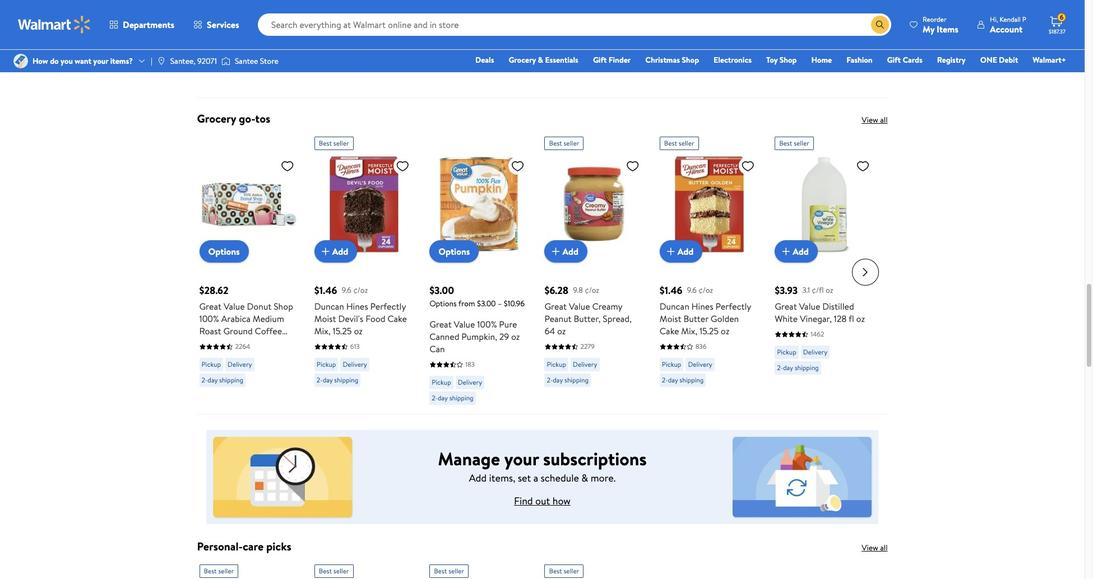 Task type: vqa. For each thing, say whether or not it's contained in the screenshot.


Task type: locate. For each thing, give the bounding box(es) containing it.
0 vertical spatial $3.00
[[429, 284, 454, 298]]

add button for great value distilled white vinegar, 128 fl oz
[[775, 241, 818, 263]]

1 mix, from the left
[[314, 325, 331, 338]]

care
[[243, 539, 264, 555]]

options link up $3.00 options from $3.00 – $10.96
[[429, 241, 479, 263]]

perfectly right butter
[[716, 301, 751, 313]]

mix, left devil's
[[314, 325, 331, 338]]

1 horizontal spatial gift
[[887, 54, 901, 66]]

shop inside '$28.62 great value donut shop 100% arabica medium roast ground coffee pods, 96 ct'
[[274, 301, 293, 313]]

store
[[260, 55, 278, 67]]

hines
[[346, 301, 368, 313], [691, 301, 713, 313]]

all for personal-care picks
[[880, 543, 888, 554]]

mix, for devil's
[[314, 325, 331, 338]]

0 horizontal spatial options link
[[199, 241, 249, 263]]

0 horizontal spatial  image
[[13, 54, 28, 68]]

0 horizontal spatial moist
[[314, 313, 336, 325]]

cake left butter
[[660, 325, 679, 338]]

options link up $28.62
[[199, 241, 249, 263]]

delivery up 'deals' link
[[458, 15, 482, 24]]

shipping down 183
[[449, 394, 473, 403]]

add inside 'manage your subscriptions add items, set a schedule & more.'
[[469, 472, 487, 486]]

view
[[862, 114, 878, 126], [862, 543, 878, 554]]

grocery go-tos
[[197, 111, 270, 126]]

duncan inside $1.46 9.6 ¢/oz duncan hines perfectly moist butter golden cake mix, 15.25 oz
[[660, 301, 689, 313]]

great value distilled white vinegar, 128 fl oz image
[[775, 155, 874, 254]]

9.6 inside $1.46 9.6 ¢/oz duncan hines perfectly moist devil's food cake mix, 15.25 oz
[[342, 285, 351, 296]]

2 options link from the left
[[429, 241, 479, 263]]

1 options link from the left
[[199, 241, 249, 263]]

0 horizontal spatial add to cart image
[[319, 245, 332, 259]]

2-
[[202, 30, 208, 40], [432, 30, 438, 40], [777, 363, 783, 373], [202, 376, 208, 385], [317, 376, 323, 385], [547, 376, 553, 385], [662, 376, 668, 385], [432, 394, 438, 403]]

1 horizontal spatial add to cart image
[[549, 245, 562, 259]]

2 perfectly from the left
[[716, 301, 751, 313]]

mix, up 836
[[681, 325, 697, 338]]

¢/oz up butter
[[698, 285, 713, 296]]

0 vertical spatial all
[[880, 114, 888, 126]]

15.25
[[333, 325, 352, 338], [699, 325, 719, 338]]

 image
[[13, 54, 28, 68], [157, 57, 166, 66]]

9.6 up butter
[[687, 285, 697, 296]]

0 vertical spatial view all link
[[862, 114, 888, 126]]

 image for how do you want your items?
[[13, 54, 28, 68]]

find out how link
[[514, 495, 571, 509]]

1 horizontal spatial shop
[[682, 54, 699, 66]]

0 horizontal spatial 9.6
[[342, 285, 351, 296]]

product group containing $3.00
[[429, 132, 529, 410]]

1 add button from the left
[[314, 241, 357, 263]]

1 add to cart image from the left
[[319, 245, 332, 259]]

–
[[498, 298, 502, 310]]

value inside great value 100% pure canned pumpkin, 29 oz can
[[454, 319, 475, 331]]

1 vertical spatial view
[[862, 543, 878, 554]]

1 $1.46 from the left
[[314, 284, 337, 298]]

0 horizontal spatial ¢/oz
[[353, 285, 368, 296]]

oz right fl in the right bottom of the page
[[856, 313, 865, 325]]

$3.00 left the –
[[477, 298, 496, 310]]

spread,
[[603, 313, 632, 325]]

add button
[[314, 241, 357, 263], [545, 241, 587, 263], [660, 241, 703, 263], [775, 241, 818, 263]]

delivery down 613
[[343, 360, 367, 370]]

¢/oz for butter,
[[585, 285, 599, 296]]

oz right '64'
[[557, 325, 566, 338]]

hines up 836
[[691, 301, 713, 313]]

2 15.25 from the left
[[699, 325, 719, 338]]

mix,
[[314, 325, 331, 338], [681, 325, 697, 338]]

view all for tos
[[862, 114, 888, 126]]

great inside great value 100% pure canned pumpkin, 29 oz can
[[429, 319, 452, 331]]

¢/oz for devil's
[[353, 285, 368, 296]]

2-day shipping down 1462
[[777, 363, 819, 373]]

santee, 92071
[[170, 55, 217, 67]]

great down $3.93
[[775, 301, 797, 313]]

subscriptions
[[543, 447, 647, 472]]

shipping
[[337, 15, 362, 24], [219, 30, 243, 40], [449, 30, 473, 40], [795, 363, 819, 373], [219, 376, 243, 385], [334, 376, 358, 385], [564, 376, 589, 385], [680, 376, 704, 385], [449, 394, 473, 403]]

$28.62
[[199, 284, 228, 298]]

debit
[[999, 54, 1018, 66]]

fl
[[849, 313, 854, 325]]

2 ¢/oz from the left
[[585, 285, 599, 296]]

1 gift from the left
[[593, 54, 607, 66]]

1 horizontal spatial grocery
[[509, 54, 536, 66]]

one debit link
[[975, 54, 1023, 66]]

grocery left go-
[[197, 111, 236, 126]]

grocery for grocery go-tos
[[197, 111, 236, 126]]

1 horizontal spatial cake
[[660, 325, 679, 338]]

shop for christmas shop
[[682, 54, 699, 66]]

oz right ¢/fl
[[826, 285, 833, 296]]

3 add button from the left
[[660, 241, 703, 263]]

grocery for grocery & essentials
[[509, 54, 536, 66]]

duncan inside $1.46 9.6 ¢/oz duncan hines perfectly moist devil's food cake mix, 15.25 oz
[[314, 301, 344, 313]]

add to favorites list, duncan hines perfectly moist devil's food cake mix, 15.25 oz image
[[396, 159, 409, 173]]

4 product group from the left
[[545, 132, 644, 410]]

2 horizontal spatial shop
[[780, 54, 797, 66]]

shipping down 836
[[680, 376, 704, 385]]

Search search field
[[258, 13, 891, 36]]

moist for butter
[[660, 313, 681, 325]]

can
[[429, 343, 445, 356]]

ct
[[234, 338, 244, 350]]

2 all from the top
[[880, 543, 888, 554]]

5 product group from the left
[[660, 132, 759, 410]]

view all link for grocery go-tos
[[862, 114, 888, 126]]

2 duncan from the left
[[660, 301, 689, 313]]

all
[[880, 114, 888, 126], [880, 543, 888, 554]]

2 $1.46 from the left
[[660, 284, 682, 298]]

0 horizontal spatial shop
[[274, 301, 293, 313]]

hi, kendall p account
[[990, 14, 1026, 35]]

183
[[465, 360, 475, 370]]

great up "can"
[[429, 319, 452, 331]]

$1.46 9.6 ¢/oz duncan hines perfectly moist butter golden cake mix, 15.25 oz
[[660, 284, 751, 338]]

roast
[[199, 325, 221, 338]]

p
[[1022, 14, 1026, 24]]

100% inside '$28.62 great value donut shop 100% arabica medium roast ground coffee pods, 96 ct'
[[199, 313, 219, 325]]

mix, inside $1.46 9.6 ¢/oz duncan hines perfectly moist devil's food cake mix, 15.25 oz
[[314, 325, 331, 338]]

1 horizontal spatial $1.46
[[660, 284, 682, 298]]

product group
[[199, 132, 299, 410], [314, 132, 414, 410], [429, 132, 529, 410], [545, 132, 644, 410], [660, 132, 759, 410], [775, 132, 874, 410]]

mix, for butter
[[681, 325, 697, 338]]

shipping down 2279
[[564, 376, 589, 385]]

1 vertical spatial all
[[880, 543, 888, 554]]

add button for duncan hines perfectly moist butter golden cake mix, 15.25 oz
[[660, 241, 703, 263]]

how
[[552, 495, 571, 509]]

1 horizontal spatial options link
[[429, 241, 479, 263]]

picks
[[266, 539, 291, 555]]

your inside 'manage your subscriptions add items, set a schedule & more.'
[[504, 447, 539, 472]]

2 moist from the left
[[660, 313, 681, 325]]

great down $28.62
[[199, 301, 221, 313]]

manage
[[438, 447, 500, 472]]

$3.00
[[429, 284, 454, 298], [477, 298, 496, 310]]

schedule
[[541, 472, 579, 486]]

0 vertical spatial grocery
[[509, 54, 536, 66]]

2 view all link from the top
[[862, 543, 888, 554]]

1 vertical spatial &
[[581, 472, 588, 486]]

delivery up essentials
[[573, 15, 597, 24]]

2 9.6 from the left
[[687, 285, 697, 296]]

duncan left golden
[[660, 301, 689, 313]]

100% left pure
[[477, 319, 497, 331]]

gift left cards
[[887, 54, 901, 66]]

& inside 'manage your subscriptions add items, set a schedule & more.'
[[581, 472, 588, 486]]

moist inside $1.46 9.6 ¢/oz duncan hines perfectly moist butter golden cake mix, 15.25 oz
[[660, 313, 681, 325]]

15.25 inside $1.46 9.6 ¢/oz duncan hines perfectly moist butter golden cake mix, 15.25 oz
[[699, 325, 719, 338]]

¢/oz up devil's
[[353, 285, 368, 296]]

0 horizontal spatial 15.25
[[333, 325, 352, 338]]

2 horizontal spatial ¢/oz
[[698, 285, 713, 296]]

shipping right 3+ at the left of page
[[337, 15, 362, 24]]

great value 100% pure canned pumpkin, 29 oz can
[[429, 319, 520, 356]]

value down '9.8'
[[569, 301, 590, 313]]

all for grocery go-tos
[[880, 114, 888, 126]]

canned
[[429, 331, 459, 343]]

1 vertical spatial view all link
[[862, 543, 888, 554]]

$28.62 great value donut shop 100% arabica medium roast ground coffee pods, 96 ct
[[199, 284, 293, 350]]

gift left finder
[[593, 54, 607, 66]]

gift finder link
[[588, 54, 636, 66]]

2 add to cart image from the left
[[549, 245, 562, 259]]

¢/oz inside $1.46 9.6 ¢/oz duncan hines perfectly moist devil's food cake mix, 15.25 oz
[[353, 285, 368, 296]]

1 horizontal spatial 9.6
[[687, 285, 697, 296]]

0 horizontal spatial mix,
[[314, 325, 331, 338]]

15.25 for butter
[[699, 325, 719, 338]]

value down 3.1
[[799, 301, 820, 313]]

how do you want your items?
[[33, 55, 133, 67]]

add for great value distilled white vinegar, 128 fl oz
[[793, 246, 809, 258]]

1 horizontal spatial your
[[504, 447, 539, 472]]

100%
[[199, 313, 219, 325], [477, 319, 497, 331]]

grocery
[[509, 54, 536, 66], [197, 111, 236, 126]]

shop for toy shop
[[780, 54, 797, 66]]

0 vertical spatial &
[[538, 54, 543, 66]]

2 add button from the left
[[545, 241, 587, 263]]

items?
[[110, 55, 133, 67]]

hines inside $1.46 9.6 ¢/oz duncan hines perfectly moist butter golden cake mix, 15.25 oz
[[691, 301, 713, 313]]

1 view all link from the top
[[862, 114, 888, 126]]

0 horizontal spatial &
[[538, 54, 543, 66]]

1 horizontal spatial 100%
[[477, 319, 497, 331]]

great inside $6.28 9.8 ¢/oz great value creamy peanut butter, spread, 64 oz
[[545, 301, 567, 313]]

15.25 inside $1.46 9.6 ¢/oz duncan hines perfectly moist devil's food cake mix, 15.25 oz
[[333, 325, 352, 338]]

duncan hines perfectly moist devil's food cake mix, 15.25 oz image
[[314, 155, 414, 254]]

1 horizontal spatial  image
[[157, 57, 166, 66]]

 image
[[221, 55, 230, 67]]

1 all from the top
[[880, 114, 888, 126]]

4 add button from the left
[[775, 241, 818, 263]]

$1.46 inside $1.46 9.6 ¢/oz duncan hines perfectly moist butter golden cake mix, 15.25 oz
[[660, 284, 682, 298]]

hines up 613
[[346, 301, 368, 313]]

oz right 29
[[511, 331, 520, 343]]

walmart image
[[18, 16, 91, 34]]

items,
[[489, 472, 515, 486]]

perfectly right devil's
[[370, 301, 406, 313]]

0 horizontal spatial grocery
[[197, 111, 236, 126]]

1 horizontal spatial perfectly
[[716, 301, 751, 313]]

0 vertical spatial view all
[[862, 114, 888, 126]]

add to favorites list, duncan hines perfectly moist butter golden cake mix, 15.25 oz image
[[741, 159, 755, 173]]

one
[[980, 54, 997, 66]]

2-day shipping up 'deals' link
[[432, 30, 473, 40]]

0 horizontal spatial your
[[93, 55, 108, 67]]

perfectly inside $1.46 9.6 ¢/oz duncan hines perfectly moist devil's food cake mix, 15.25 oz
[[370, 301, 406, 313]]

vinegar,
[[800, 313, 832, 325]]

items
[[937, 23, 958, 35]]

 image right |
[[157, 57, 166, 66]]

0 horizontal spatial $1.46
[[314, 284, 337, 298]]

0 vertical spatial view
[[862, 114, 878, 126]]

1 9.6 from the left
[[342, 285, 351, 296]]

1 horizontal spatial duncan
[[660, 301, 689, 313]]

cake inside $1.46 9.6 ¢/oz duncan hines perfectly moist butter golden cake mix, 15.25 oz
[[660, 325, 679, 338]]

moist left butter
[[660, 313, 681, 325]]

2-day shipping down 96
[[202, 376, 243, 385]]

peanut
[[545, 313, 572, 325]]

tos
[[255, 111, 270, 126]]

2 mix, from the left
[[681, 325, 697, 338]]

$3.00 up canned
[[429, 284, 454, 298]]

1 horizontal spatial &
[[581, 472, 588, 486]]

view for personal-care picks
[[862, 543, 878, 554]]

options left from
[[429, 298, 457, 310]]

great
[[199, 301, 221, 313], [545, 301, 567, 313], [775, 301, 797, 313], [429, 319, 452, 331]]

find out how
[[514, 495, 571, 509]]

day
[[326, 15, 336, 24], [208, 30, 218, 40], [438, 30, 448, 40], [783, 363, 793, 373], [208, 376, 218, 385], [323, 376, 333, 385], [553, 376, 563, 385], [668, 376, 678, 385], [438, 394, 448, 403]]

cake right food
[[387, 313, 407, 325]]

¢/fl
[[812, 285, 824, 296]]

0 horizontal spatial duncan
[[314, 301, 344, 313]]

add to favorites list, great value 100% pure canned pumpkin, 29 oz can image
[[511, 159, 524, 173]]

1 horizontal spatial hines
[[691, 301, 713, 313]]

perfectly inside $1.46 9.6 ¢/oz duncan hines perfectly moist butter golden cake mix, 15.25 oz
[[716, 301, 751, 313]]

0 horizontal spatial perfectly
[[370, 301, 406, 313]]

distilled
[[822, 301, 854, 313]]

delivery up santee
[[228, 15, 252, 24]]

$1.46 inside $1.46 9.6 ¢/oz duncan hines perfectly moist devil's food cake mix, 15.25 oz
[[314, 284, 337, 298]]

finder
[[609, 54, 631, 66]]

add to cart image
[[319, 245, 332, 259], [549, 245, 562, 259], [779, 245, 793, 259]]

2-day shipping up 92071
[[202, 30, 243, 40]]

1 horizontal spatial $3.00
[[477, 298, 496, 310]]

3 product group from the left
[[429, 132, 529, 410]]

shop right donut
[[274, 301, 293, 313]]

6 product group from the left
[[775, 132, 874, 410]]

9.6 for devil's
[[342, 285, 351, 296]]

2 hines from the left
[[691, 301, 713, 313]]

1462
[[811, 330, 824, 339]]

& left 'more.'
[[581, 472, 588, 486]]

0 horizontal spatial hines
[[346, 301, 368, 313]]

1 perfectly from the left
[[370, 301, 406, 313]]

shop right toy
[[780, 54, 797, 66]]

cake inside $1.46 9.6 ¢/oz duncan hines perfectly moist devil's food cake mix, 15.25 oz
[[387, 313, 407, 325]]

|
[[151, 55, 152, 67]]

options link for $3.00
[[429, 241, 479, 263]]

options inside $3.00 options from $3.00 – $10.96
[[429, 298, 457, 310]]

92071
[[197, 55, 217, 67]]

add to cart image for $3.93
[[779, 245, 793, 259]]

view for grocery go-tos
[[862, 114, 878, 126]]

mix, inside $1.46 9.6 ¢/oz duncan hines perfectly moist butter golden cake mix, 15.25 oz
[[681, 325, 697, 338]]

great down the $6.28
[[545, 301, 567, 313]]

1 vertical spatial grocery
[[197, 111, 236, 126]]

0 horizontal spatial 100%
[[199, 313, 219, 325]]

0 horizontal spatial cake
[[387, 313, 407, 325]]

value
[[224, 301, 245, 313], [569, 301, 590, 313], [799, 301, 820, 313], [454, 319, 475, 331]]

1 horizontal spatial moist
[[660, 313, 681, 325]]

oz up 613
[[354, 325, 363, 338]]

$3.93 3.1 ¢/fl oz great value distilled white vinegar, 128 fl oz
[[775, 284, 865, 325]]

9.6 up devil's
[[342, 285, 351, 296]]

options link
[[199, 241, 249, 263], [429, 241, 479, 263]]

gift cards link
[[882, 54, 927, 66]]

15.25 up 836
[[699, 325, 719, 338]]

613
[[350, 342, 360, 352]]

grocery right deals
[[509, 54, 536, 66]]

reorder my items
[[923, 14, 958, 35]]

6 $187.37
[[1049, 12, 1065, 35]]

next slide for product carousel list image
[[852, 259, 879, 286]]

¢/oz inside $1.46 9.6 ¢/oz duncan hines perfectly moist butter golden cake mix, 15.25 oz
[[698, 285, 713, 296]]

options up $3.00 options from $3.00 – $10.96
[[438, 246, 470, 258]]

ground
[[223, 325, 253, 338]]

value up the ground
[[224, 301, 245, 313]]

1 vertical spatial $3.00
[[477, 298, 496, 310]]

gift
[[593, 54, 607, 66], [887, 54, 901, 66]]

moist left devil's
[[314, 313, 336, 325]]

Walmart Site-Wide search field
[[258, 13, 891, 36]]

moist inside $1.46 9.6 ¢/oz duncan hines perfectly moist devil's food cake mix, 15.25 oz
[[314, 313, 336, 325]]

100% up the pods,
[[199, 313, 219, 325]]

1 ¢/oz from the left
[[353, 285, 368, 296]]

add for great value creamy peanut butter, spread, 64 oz
[[562, 246, 578, 258]]

1 hines from the left
[[346, 301, 368, 313]]

2-day shipping down 183
[[432, 394, 473, 403]]

oz right butter
[[721, 325, 729, 338]]

9.6 inside $1.46 9.6 ¢/oz duncan hines perfectly moist butter golden cake mix, 15.25 oz
[[687, 285, 697, 296]]

great value creamy peanut butter, spread, 64 oz image
[[545, 155, 644, 254]]

home
[[811, 54, 832, 66]]

hines inside $1.46 9.6 ¢/oz duncan hines perfectly moist devil's food cake mix, 15.25 oz
[[346, 301, 368, 313]]

2 horizontal spatial add to cart image
[[779, 245, 793, 259]]

options up $28.62
[[208, 246, 240, 258]]

1 product group from the left
[[199, 132, 299, 410]]

1 vertical spatial view all
[[862, 543, 888, 554]]

1 duncan from the left
[[314, 301, 344, 313]]

seller
[[333, 138, 349, 148], [564, 138, 579, 148], [679, 138, 694, 148], [794, 138, 809, 148], [218, 567, 234, 576], [333, 567, 349, 576], [448, 567, 464, 576], [564, 567, 579, 576]]

1 vertical spatial your
[[504, 447, 539, 472]]

2 view all from the top
[[862, 543, 888, 554]]

add to favorites list, great value distilled white vinegar, 128 fl oz image
[[856, 159, 870, 173]]

100% inside great value 100% pure canned pumpkin, 29 oz can
[[477, 319, 497, 331]]

2 gift from the left
[[887, 54, 901, 66]]

¢/oz inside $6.28 9.8 ¢/oz great value creamy peanut butter, spread, 64 oz
[[585, 285, 599, 296]]

3 add to cart image from the left
[[779, 245, 793, 259]]

15.25 up 613
[[333, 325, 352, 338]]

view all link
[[862, 114, 888, 126], [862, 543, 888, 554]]

3 ¢/oz from the left
[[698, 285, 713, 296]]

duncan
[[314, 301, 344, 313], [660, 301, 689, 313]]

2-day shipping down 613
[[317, 376, 358, 385]]

delivery down 1462
[[803, 348, 827, 357]]

9.6
[[342, 285, 351, 296], [687, 285, 697, 296]]

$10.96
[[504, 298, 525, 310]]

0 vertical spatial your
[[93, 55, 108, 67]]

¢/oz right '9.8'
[[585, 285, 599, 296]]

0 horizontal spatial gift
[[593, 54, 607, 66]]

1 view from the top
[[862, 114, 878, 126]]

2 view from the top
[[862, 543, 878, 554]]

1 horizontal spatial ¢/oz
[[585, 285, 599, 296]]

shop right "christmas" in the top right of the page
[[682, 54, 699, 66]]

delivery down 183
[[458, 378, 482, 387]]

duncan left food
[[314, 301, 344, 313]]

1 moist from the left
[[314, 313, 336, 325]]

& left essentials
[[538, 54, 543, 66]]

1 horizontal spatial 15.25
[[699, 325, 719, 338]]

hi,
[[990, 14, 998, 24]]

1 view all from the top
[[862, 114, 888, 126]]

value down from
[[454, 319, 475, 331]]

 image left how
[[13, 54, 28, 68]]

coffee
[[255, 325, 282, 338]]

toy shop
[[766, 54, 797, 66]]

9.6 for butter
[[687, 285, 697, 296]]

1 horizontal spatial mix,
[[681, 325, 697, 338]]

fashion link
[[841, 54, 878, 66]]

$1.46 for duncan hines perfectly moist butter golden cake mix, 15.25 oz
[[660, 284, 682, 298]]

1 15.25 from the left
[[333, 325, 352, 338]]



Task type: describe. For each thing, give the bounding box(es) containing it.
moist for devil's
[[314, 313, 336, 325]]

add button for great value creamy peanut butter, spread, 64 oz
[[545, 241, 587, 263]]

grocery & essentials
[[509, 54, 578, 66]]

2-day shipping down 2279
[[547, 376, 589, 385]]

great value 100% pure canned pumpkin, 29 oz can image
[[429, 155, 529, 254]]

add for duncan hines perfectly moist devil's food cake mix, 15.25 oz
[[332, 246, 348, 258]]

oz inside $1.46 9.6 ¢/oz duncan hines perfectly moist devil's food cake mix, 15.25 oz
[[354, 325, 363, 338]]

personal-care picks
[[197, 539, 291, 555]]

reorder
[[923, 14, 946, 24]]

services
[[207, 18, 239, 31]]

value inside $6.28 9.8 ¢/oz great value creamy peanut butter, spread, 64 oz
[[569, 301, 590, 313]]

gift cards
[[887, 54, 922, 66]]

$6.28
[[545, 284, 568, 298]]

account
[[990, 23, 1023, 35]]

value inside '$28.62 great value donut shop 100% arabica medium roast ground coffee pods, 96 ct'
[[224, 301, 245, 313]]

search icon image
[[876, 20, 885, 29]]

shipping up santee
[[219, 30, 243, 40]]

want
[[75, 55, 91, 67]]

add to favorites list, great value creamy peanut butter, spread, 64 oz image
[[626, 159, 639, 173]]

grocery & essentials link
[[504, 54, 583, 66]]

great value donut shop 100% arabica medium roast ground coffee pods, 96 ct image
[[199, 155, 299, 254]]

shipping up 'deals' link
[[449, 30, 473, 40]]

white
[[775, 313, 798, 325]]

duncan for devil's
[[314, 301, 344, 313]]

3+ day shipping
[[317, 15, 362, 24]]

gift for gift finder
[[593, 54, 607, 66]]

go-
[[239, 111, 255, 126]]

departments button
[[100, 11, 184, 38]]

$3.00 options from $3.00 – $10.96
[[429, 284, 525, 310]]

product group containing $3.93
[[775, 132, 874, 410]]

services button
[[184, 11, 249, 38]]

$1.46 9.6 ¢/oz duncan hines perfectly moist devil's food cake mix, 15.25 oz
[[314, 284, 407, 338]]

delivery down 836
[[688, 360, 712, 370]]

medium
[[253, 313, 284, 325]]

great inside '$28.62 great value donut shop 100% arabica medium roast ground coffee pods, 96 ct'
[[199, 301, 221, 313]]

value inside '$3.93 3.1 ¢/fl oz great value distilled white vinegar, 128 fl oz'
[[799, 301, 820, 313]]

delivery up home on the right of page
[[803, 2, 827, 12]]

add button for duncan hines perfectly moist devil's food cake mix, 15.25 oz
[[314, 241, 357, 263]]

¢/oz for butter
[[698, 285, 713, 296]]

hines for butter
[[691, 301, 713, 313]]

do
[[50, 55, 59, 67]]

2-day shipping down 836
[[662, 376, 704, 385]]

add to cart image for $1.46
[[319, 245, 332, 259]]

 image for santee, 92071
[[157, 57, 166, 66]]

2279
[[580, 342, 595, 352]]

product group containing $6.28
[[545, 132, 644, 410]]

registry
[[937, 54, 966, 66]]

2 product group from the left
[[314, 132, 414, 410]]

electronics
[[714, 54, 752, 66]]

delivery down 2264
[[228, 360, 252, 370]]

walmart+ link
[[1028, 54, 1071, 66]]

shipping down 2264
[[219, 376, 243, 385]]

duncan hines perfectly moist butter golden cake mix, 15.25 oz image
[[660, 155, 759, 254]]

15.25 for devil's
[[333, 325, 352, 338]]

29
[[499, 331, 509, 343]]

golden
[[711, 313, 739, 325]]

walmart+
[[1033, 54, 1066, 66]]

personal-
[[197, 539, 243, 555]]

shipping down 1462
[[795, 363, 819, 373]]

one debit
[[980, 54, 1018, 66]]

cards
[[903, 54, 922, 66]]

electronics link
[[709, 54, 757, 66]]

3+
[[317, 15, 324, 24]]

hines for devil's
[[346, 301, 368, 313]]

creamy
[[592, 301, 622, 313]]

find
[[514, 495, 533, 509]]

set
[[518, 472, 531, 486]]

departments
[[123, 18, 174, 31]]

view all link for personal-care picks
[[862, 543, 888, 554]]

christmas shop
[[645, 54, 699, 66]]

perfectly for food
[[370, 301, 406, 313]]

santee
[[235, 55, 258, 67]]

2264
[[235, 342, 250, 352]]

delivery down 2279
[[573, 360, 597, 370]]

options for $28.62
[[208, 246, 240, 258]]

9.8
[[573, 285, 583, 296]]

how
[[33, 55, 48, 67]]

pods,
[[199, 338, 220, 350]]

product group containing $28.62
[[199, 132, 299, 410]]

butter,
[[574, 313, 601, 325]]

home link
[[806, 54, 837, 66]]

perfectly for golden
[[716, 301, 751, 313]]

shipping down 613
[[334, 376, 358, 385]]

0 horizontal spatial $3.00
[[429, 284, 454, 298]]

kendall
[[1000, 14, 1021, 24]]

96
[[222, 338, 232, 350]]

3.1
[[802, 285, 810, 296]]

christmas shop link
[[640, 54, 704, 66]]

deals
[[475, 54, 494, 66]]

6
[[1060, 12, 1063, 22]]

add to cart image
[[664, 245, 678, 259]]

add to cart image for $6.28
[[549, 245, 562, 259]]

registry link
[[932, 54, 971, 66]]

oz inside $1.46 9.6 ¢/oz duncan hines perfectly moist butter golden cake mix, 15.25 oz
[[721, 325, 729, 338]]

toy
[[766, 54, 778, 66]]

toy shop link
[[761, 54, 802, 66]]

subscribe to your faves. get delivery of everyday essentials. find out how. image
[[206, 430, 879, 525]]

a
[[533, 472, 538, 486]]

fashion
[[846, 54, 872, 66]]

out
[[535, 495, 550, 509]]

deals link
[[470, 54, 499, 66]]

duncan for butter
[[660, 301, 689, 313]]

$1.46 for duncan hines perfectly moist devil's food cake mix, 15.25 oz
[[314, 284, 337, 298]]

you
[[61, 55, 73, 67]]

delivery up christmas shop
[[688, 15, 712, 24]]

great inside '$3.93 3.1 ¢/fl oz great value distilled white vinegar, 128 fl oz'
[[775, 301, 797, 313]]

manage your subscriptions add items, set a schedule & more.
[[438, 447, 647, 486]]

add for duncan hines perfectly moist butter golden cake mix, 15.25 oz
[[678, 246, 694, 258]]

options link for $28.62
[[199, 241, 249, 263]]

cake for duncan hines perfectly moist butter golden cake mix, 15.25 oz
[[660, 325, 679, 338]]

add to favorites list, great value donut shop 100% arabica medium roast ground coffee pods, 96 ct image
[[281, 159, 294, 173]]

christmas
[[645, 54, 680, 66]]

options for $3.00
[[438, 246, 470, 258]]

santee store
[[235, 55, 278, 67]]

gift for gift cards
[[887, 54, 901, 66]]

essentials
[[545, 54, 578, 66]]

cake for duncan hines perfectly moist devil's food cake mix, 15.25 oz
[[387, 313, 407, 325]]

view all for picks
[[862, 543, 888, 554]]

oz inside $6.28 9.8 ¢/oz great value creamy peanut butter, spread, 64 oz
[[557, 325, 566, 338]]

$3.93
[[775, 284, 798, 298]]

pure
[[499, 319, 517, 331]]

128
[[834, 313, 847, 325]]

devil's
[[338, 313, 363, 325]]

oz inside great value 100% pure canned pumpkin, 29 oz can
[[511, 331, 520, 343]]



